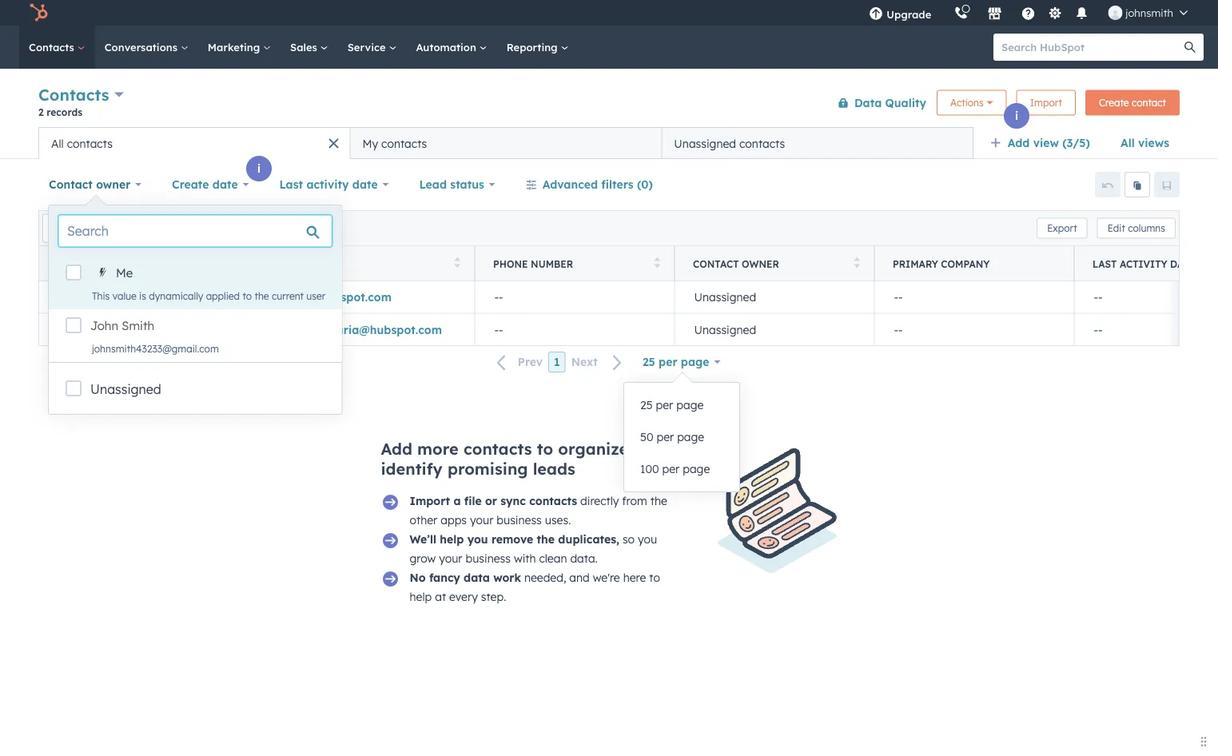 Task type: vqa. For each thing, say whether or not it's contained in the screenshot.
Owner Only BUTTON
no



Task type: locate. For each thing, give the bounding box(es) containing it.
1 horizontal spatial i
[[257, 161, 261, 175]]

date inside popup button
[[352, 177, 378, 191]]

with
[[514, 552, 536, 566]]

1 vertical spatial add
[[381, 439, 412, 459]]

1 vertical spatial your
[[439, 552, 463, 566]]

0 horizontal spatial import
[[410, 494, 450, 508]]

contacts down 'hubspot' link
[[29, 40, 77, 54]]

0 vertical spatial the
[[255, 290, 269, 302]]

1 all from the left
[[1121, 136, 1135, 150]]

to right here
[[649, 571, 660, 585]]

per right 50
[[657, 430, 674, 444]]

contact) left user
[[258, 290, 306, 304]]

per inside dropdown button
[[659, 355, 678, 369]]

0 horizontal spatial contact owner
[[49, 177, 131, 191]]

0 vertical spatial create
[[1099, 97, 1129, 109]]

calling icon image
[[954, 6, 968, 21]]

press to sort. image for contact owner
[[854, 257, 860, 268]]

contacts banner
[[38, 82, 1180, 127]]

all views link
[[1110, 127, 1180, 159]]

at
[[435, 590, 446, 604]]

contact) for bh@hubspot.com
[[258, 290, 306, 304]]

0 vertical spatial contacts
[[29, 40, 77, 54]]

needed,
[[524, 571, 566, 585]]

2 vertical spatial the
[[537, 532, 555, 546]]

0 horizontal spatial i
[[74, 239, 77, 253]]

2 horizontal spatial i
[[1015, 109, 1019, 123]]

unassigned contacts button
[[662, 127, 974, 159]]

0 horizontal spatial press to sort. image
[[454, 257, 460, 268]]

import for import a file or sync contacts
[[410, 494, 450, 508]]

actions button
[[937, 90, 1007, 116]]

add
[[1008, 136, 1030, 150], [381, 439, 412, 459]]

the left the current
[[255, 290, 269, 302]]

to inside add more contacts to organize and identify promising leads
[[537, 439, 553, 459]]

0 vertical spatial last
[[279, 177, 303, 191]]

2 press to sort. image from the left
[[654, 257, 660, 268]]

1 vertical spatial owner
[[742, 258, 779, 270]]

reporting
[[507, 40, 561, 54]]

all inside button
[[51, 136, 64, 150]]

you
[[467, 532, 488, 546], [638, 532, 657, 546]]

reporting link
[[497, 26, 578, 69]]

upgrade image
[[869, 7, 884, 22]]

add inside add more contacts to organize and identify promising leads
[[381, 439, 412, 459]]

1 horizontal spatial to
[[537, 439, 553, 459]]

no
[[410, 571, 426, 585]]

unassigned button for bh@hubspot.com
[[675, 281, 875, 313]]

you right so
[[638, 532, 657, 546]]

last down edit
[[1093, 258, 1117, 270]]

1 vertical spatial i
[[257, 161, 261, 175]]

business up data
[[466, 552, 511, 566]]

last for last activity date
[[279, 177, 303, 191]]

1 horizontal spatial all
[[1121, 136, 1135, 150]]

business inside so you grow your business with clean data.
[[466, 552, 511, 566]]

to right applied on the top of the page
[[243, 290, 252, 302]]

sales
[[290, 40, 320, 54]]

sales link
[[281, 26, 338, 69]]

1 horizontal spatial and
[[634, 439, 664, 459]]

25 per page inside button
[[640, 398, 704, 412]]

2 all from the left
[[51, 136, 64, 150]]

advanced
[[543, 177, 598, 191]]

email
[[293, 258, 325, 270]]

maria johnson (sample contact)
[[124, 323, 308, 337]]

contacts inside contacts link
[[29, 40, 77, 54]]

0 horizontal spatial your
[[439, 552, 463, 566]]

1 horizontal spatial contact
[[693, 258, 739, 270]]

page for 100 per page button
[[683, 462, 710, 476]]

0 horizontal spatial add
[[381, 439, 412, 459]]

1 unassigned button from the top
[[675, 281, 875, 313]]

25
[[643, 355, 655, 369], [640, 398, 653, 412]]

i button up add view (3/5)
[[1004, 103, 1030, 129]]

1 vertical spatial contact owner
[[693, 258, 779, 270]]

1 vertical spatial contact)
[[260, 323, 308, 337]]

the up clean
[[537, 532, 555, 546]]

and down data.
[[569, 571, 590, 585]]

my
[[363, 136, 378, 150]]

all for all contacts
[[51, 136, 64, 150]]

value
[[112, 290, 137, 302]]

all contacts button
[[38, 127, 350, 159]]

1 vertical spatial help
[[410, 590, 432, 604]]

1 horizontal spatial last
[[1093, 258, 1117, 270]]

notifications button
[[1068, 0, 1096, 26]]

date
[[1171, 258, 1196, 270]]

0 horizontal spatial create
[[172, 177, 209, 191]]

2 horizontal spatial press to sort. image
[[854, 257, 860, 268]]

page up 25 per page button
[[681, 355, 710, 369]]

25 per page
[[643, 355, 710, 369], [640, 398, 704, 412]]

business up we'll help you remove the duplicates,
[[497, 513, 542, 527]]

0 vertical spatial your
[[470, 513, 494, 527]]

contact) down the current
[[260, 323, 308, 337]]

contacts for all contacts
[[67, 136, 113, 150]]

activity
[[1120, 258, 1168, 270]]

0 vertical spatial to
[[243, 290, 252, 302]]

0 vertical spatial help
[[440, 532, 464, 546]]

and up '100' on the right of the page
[[634, 439, 664, 459]]

i button right create date
[[246, 156, 272, 181]]

i up add view (3/5) popup button
[[1015, 109, 1019, 123]]

contacts inside 'button'
[[739, 136, 785, 150]]

calling icon button
[[948, 2, 975, 23]]

1 horizontal spatial i button
[[246, 156, 272, 181]]

grow
[[410, 552, 436, 566]]

0 vertical spatial 25
[[643, 355, 655, 369]]

0 vertical spatial and
[[634, 439, 664, 459]]

0 vertical spatial 25 per page
[[643, 355, 710, 369]]

0 vertical spatial contact)
[[258, 290, 306, 304]]

contacts button
[[38, 83, 124, 106]]

date right activity
[[352, 177, 378, 191]]

1 horizontal spatial create
[[1099, 97, 1129, 109]]

advanced filters (0)
[[543, 177, 653, 191]]

add inside popup button
[[1008, 136, 1030, 150]]

actions
[[951, 97, 984, 109]]

1 vertical spatial last
[[1093, 258, 1117, 270]]

contact
[[49, 177, 93, 191], [693, 258, 739, 270]]

1 horizontal spatial the
[[537, 532, 555, 546]]

create inside popup button
[[172, 177, 209, 191]]

press to sort. element
[[255, 257, 261, 271], [454, 257, 460, 271], [654, 257, 660, 271], [854, 257, 860, 271]]

1 vertical spatial 25
[[640, 398, 653, 412]]

remove
[[492, 532, 533, 546]]

-
[[494, 290, 499, 304], [499, 290, 503, 304], [894, 290, 899, 304], [899, 290, 903, 304], [1094, 290, 1098, 304], [1098, 290, 1103, 304], [494, 323, 499, 337], [499, 323, 503, 337], [894, 323, 899, 337], [899, 323, 903, 337], [1094, 323, 1098, 337], [1098, 323, 1103, 337]]

next
[[571, 355, 598, 369]]

0 vertical spatial contact owner
[[49, 177, 131, 191]]

contact
[[1132, 97, 1166, 109]]

import
[[1030, 97, 1062, 109], [410, 494, 450, 508]]

3 press to sort. image from the left
[[854, 257, 860, 268]]

0 horizontal spatial help
[[410, 590, 432, 604]]

menu
[[858, 0, 1199, 26]]

2 unassigned button from the top
[[675, 313, 875, 345]]

--
[[494, 290, 503, 304], [894, 290, 903, 304], [1094, 290, 1103, 304], [494, 323, 503, 337], [894, 323, 903, 337], [1094, 323, 1103, 337]]

create
[[1099, 97, 1129, 109], [172, 177, 209, 191]]

page up 50 per page button at the bottom right
[[677, 398, 704, 412]]

25 up 50
[[640, 398, 653, 412]]

the right from
[[651, 494, 667, 508]]

halligan
[[157, 290, 205, 304]]

1 vertical spatial 25 per page
[[640, 398, 704, 412]]

1 vertical spatial and
[[569, 571, 590, 585]]

last left activity
[[279, 177, 303, 191]]

your down the file
[[470, 513, 494, 527]]

25 inside 25 per page dropdown button
[[643, 355, 655, 369]]

lead status
[[419, 177, 484, 191]]

25 right next button
[[643, 355, 655, 369]]

import inside import button
[[1030, 97, 1062, 109]]

(sample up 'maria johnson (sample contact)'
[[208, 290, 254, 304]]

1 vertical spatial contacts
[[38, 85, 109, 105]]

page down 50 per page button at the bottom right
[[683, 462, 710, 476]]

work
[[493, 571, 521, 585]]

all down "2 records"
[[51, 136, 64, 150]]

i down contact owner popup button
[[74, 239, 77, 253]]

1 date from the left
[[213, 177, 238, 191]]

0 horizontal spatial and
[[569, 571, 590, 585]]

-- button for emailmaria@hubspot.com
[[475, 313, 675, 345]]

Search search field
[[58, 215, 332, 247]]

1 vertical spatial contact
[[693, 258, 739, 270]]

0 vertical spatial (sample
[[208, 290, 254, 304]]

search image
[[1185, 42, 1196, 53]]

2 date from the left
[[352, 177, 378, 191]]

2 horizontal spatial the
[[651, 494, 667, 508]]

you left "remove"
[[467, 532, 488, 546]]

help
[[440, 532, 464, 546], [410, 590, 432, 604]]

me
[[116, 265, 133, 281]]

0 horizontal spatial date
[[213, 177, 238, 191]]

all left views
[[1121, 136, 1135, 150]]

2 horizontal spatial to
[[649, 571, 660, 585]]

0 vertical spatial contact
[[49, 177, 93, 191]]

1 horizontal spatial import
[[1030, 97, 1062, 109]]

primary
[[893, 258, 938, 270]]

0 vertical spatial owner
[[96, 177, 131, 191]]

(3/5)
[[1063, 136, 1090, 150]]

my contacts
[[363, 136, 427, 150]]

create left contact
[[1099, 97, 1129, 109]]

1 horizontal spatial date
[[352, 177, 378, 191]]

bh@hubspot.com button
[[275, 281, 475, 313]]

100 per page button
[[624, 453, 740, 485]]

per up 50 per page
[[656, 398, 673, 412]]

1 vertical spatial the
[[651, 494, 667, 508]]

2 you from the left
[[638, 532, 657, 546]]

page for 50 per page button at the bottom right
[[677, 430, 705, 444]]

(sample for halligan
[[208, 290, 254, 304]]

0 horizontal spatial you
[[467, 532, 488, 546]]

john
[[90, 318, 118, 333]]

(sample down applied on the top of the page
[[210, 323, 257, 337]]

and
[[634, 439, 664, 459], [569, 571, 590, 585]]

list box
[[49, 257, 342, 362]]

0 vertical spatial i
[[1015, 109, 1019, 123]]

phone number
[[493, 258, 573, 270]]

i down 'all contacts' button
[[257, 161, 261, 175]]

per up 25 per page button
[[659, 355, 678, 369]]

create contact button
[[1086, 90, 1180, 116]]

import up the other
[[410, 494, 450, 508]]

1 horizontal spatial your
[[470, 513, 494, 527]]

import up view
[[1030, 97, 1062, 109]]

25 per page up 50 per page
[[640, 398, 704, 412]]

25 per page inside dropdown button
[[643, 355, 710, 369]]

2 vertical spatial i
[[74, 239, 77, 253]]

1 button
[[549, 352, 566, 373]]

last inside popup button
[[279, 177, 303, 191]]

0 horizontal spatial last
[[279, 177, 303, 191]]

2 vertical spatial i button
[[62, 233, 88, 259]]

2 -- button from the top
[[475, 313, 675, 345]]

1 -- button from the top
[[475, 281, 675, 313]]

1 vertical spatial to
[[537, 439, 553, 459]]

marketplaces image
[[988, 7, 1002, 22]]

automation
[[416, 40, 479, 54]]

per right '100' on the right of the page
[[662, 462, 680, 476]]

i button
[[1004, 103, 1030, 129], [246, 156, 272, 181], [62, 233, 88, 259]]

create down 'all contacts' button
[[172, 177, 209, 191]]

i for top i button
[[1015, 109, 1019, 123]]

i button left name
[[62, 233, 88, 259]]

help down no
[[410, 590, 432, 604]]

page down 25 per page button
[[677, 430, 705, 444]]

your up fancy
[[439, 552, 463, 566]]

2 records
[[38, 106, 82, 118]]

view
[[1033, 136, 1059, 150]]

date down 'all contacts' button
[[213, 177, 238, 191]]

1 horizontal spatial add
[[1008, 136, 1030, 150]]

create for create contact
[[1099, 97, 1129, 109]]

needed, and we're here to help at every step.
[[410, 571, 660, 604]]

list box containing me
[[49, 257, 342, 362]]

help down the apps
[[440, 532, 464, 546]]

unassigned
[[674, 136, 736, 150], [694, 290, 756, 304], [694, 323, 756, 337], [90, 381, 161, 397]]

directly
[[580, 494, 619, 508]]

0 horizontal spatial i button
[[62, 233, 88, 259]]

1 vertical spatial import
[[410, 494, 450, 508]]

contacts inside button
[[67, 136, 113, 150]]

-- button down number
[[475, 281, 675, 313]]

0 horizontal spatial the
[[255, 290, 269, 302]]

create inside button
[[1099, 97, 1129, 109]]

2 horizontal spatial i button
[[1004, 103, 1030, 129]]

identify
[[381, 459, 443, 479]]

1 vertical spatial (sample
[[210, 323, 257, 337]]

last activity date
[[279, 177, 378, 191]]

0 vertical spatial add
[[1008, 136, 1030, 150]]

25 inside 25 per page button
[[640, 398, 653, 412]]

1 horizontal spatial press to sort. image
[[654, 257, 660, 268]]

records
[[47, 106, 82, 118]]

4 press to sort. element from the left
[[854, 257, 860, 271]]

to left organize
[[537, 439, 553, 459]]

0 vertical spatial business
[[497, 513, 542, 527]]

0 horizontal spatial owner
[[96, 177, 131, 191]]

add left view
[[1008, 136, 1030, 150]]

0 horizontal spatial contact
[[49, 177, 93, 191]]

business inside directly from the other apps your business uses.
[[497, 513, 542, 527]]

0 horizontal spatial all
[[51, 136, 64, 150]]

contacts up records
[[38, 85, 109, 105]]

johnson
[[160, 323, 207, 337]]

data quality
[[855, 96, 927, 110]]

0 vertical spatial import
[[1030, 97, 1062, 109]]

1 vertical spatial business
[[466, 552, 511, 566]]

1 horizontal spatial you
[[638, 532, 657, 546]]

1 horizontal spatial contact owner
[[693, 258, 779, 270]]

0 horizontal spatial to
[[243, 290, 252, 302]]

i for leftmost i button
[[74, 239, 77, 253]]

-- button up next
[[475, 313, 675, 345]]

sync
[[501, 494, 526, 508]]

prev button
[[487, 352, 549, 373]]

2 vertical spatial to
[[649, 571, 660, 585]]

contacts inside button
[[381, 136, 427, 150]]

number
[[531, 258, 573, 270]]

1 vertical spatial create
[[172, 177, 209, 191]]

unassigned button
[[675, 281, 875, 313], [675, 313, 875, 345]]

25 per page up 25 per page button
[[643, 355, 710, 369]]

columns
[[1128, 222, 1166, 234]]

we'll
[[410, 532, 437, 546]]

add left 'more'
[[381, 439, 412, 459]]

press to sort. image
[[454, 257, 460, 268], [654, 257, 660, 268], [854, 257, 860, 268]]

add for add more contacts to organize and identify promising leads
[[381, 439, 412, 459]]



Task type: describe. For each thing, give the bounding box(es) containing it.
duplicates,
[[558, 532, 620, 546]]

unassigned inside unassigned contacts 'button'
[[674, 136, 736, 150]]

0 vertical spatial i button
[[1004, 103, 1030, 129]]

edit columns button
[[1097, 218, 1176, 239]]

per for 100 per page button
[[662, 462, 680, 476]]

import for import
[[1030, 97, 1062, 109]]

1 you from the left
[[467, 532, 488, 546]]

help button
[[1015, 0, 1042, 26]]

this
[[92, 290, 110, 302]]

and inside add more contacts to organize and identify promising leads
[[634, 439, 664, 459]]

settings image
[[1048, 7, 1062, 21]]

export
[[1047, 222, 1077, 234]]

johnsmith button
[[1099, 0, 1198, 26]]

1 horizontal spatial help
[[440, 532, 464, 546]]

you inside so you grow your business with clean data.
[[638, 532, 657, 546]]

page for 25 per page button
[[677, 398, 704, 412]]

your inside directly from the other apps your business uses.
[[470, 513, 494, 527]]

Search name, phone, email addresses, or company search field
[[42, 214, 231, 243]]

promising
[[448, 459, 528, 479]]

unassigned contacts
[[674, 136, 785, 150]]

contacts for my contacts
[[381, 136, 427, 150]]

contacts inside add more contacts to organize and identify promising leads
[[464, 439, 532, 459]]

data quality button
[[827, 87, 927, 119]]

1 press to sort. element from the left
[[255, 257, 261, 271]]

1 horizontal spatial owner
[[742, 258, 779, 270]]

help inside "needed, and we're here to help at every step."
[[410, 590, 432, 604]]

hubspot image
[[29, 3, 48, 22]]

contacts for unassigned contacts
[[739, 136, 785, 150]]

conversations link
[[95, 26, 198, 69]]

add for add view (3/5)
[[1008, 136, 1030, 150]]

johnsmith43233@gmail.com
[[92, 343, 219, 355]]

all for all views
[[1121, 136, 1135, 150]]

100 per page
[[640, 462, 710, 476]]

all contacts
[[51, 136, 113, 150]]

automation link
[[406, 26, 497, 69]]

add more contacts to organize and identify promising leads
[[381, 439, 664, 479]]

upgrade
[[887, 8, 932, 21]]

export button
[[1037, 218, 1088, 239]]

every
[[449, 590, 478, 604]]

john smith
[[90, 318, 154, 333]]

create date
[[172, 177, 238, 191]]

per for 25 per page button
[[656, 398, 673, 412]]

dynamically
[[149, 290, 203, 302]]

file
[[464, 494, 482, 508]]

last for last activity date (cdt
[[1093, 258, 1117, 270]]

service
[[347, 40, 389, 54]]

create date button
[[162, 169, 259, 201]]

notifications image
[[1075, 7, 1089, 22]]

maria johnson (sample contact) link
[[124, 323, 308, 337]]

service link
[[338, 26, 406, 69]]

-- button for bh@hubspot.com
[[475, 281, 675, 313]]

maria
[[124, 323, 156, 337]]

edit columns
[[1108, 222, 1166, 234]]

import button
[[1017, 90, 1076, 116]]

2 press to sort. element from the left
[[454, 257, 460, 271]]

step.
[[481, 590, 506, 604]]

press to sort. image
[[255, 257, 261, 268]]

import a file or sync contacts
[[410, 494, 577, 508]]

to inside list box
[[243, 290, 252, 302]]

john smith image
[[1108, 6, 1123, 20]]

(cdt
[[1198, 258, 1218, 270]]

smith
[[122, 318, 154, 333]]

emailmaria@hubspot.com link
[[295, 323, 442, 337]]

page inside dropdown button
[[681, 355, 710, 369]]

settings link
[[1045, 4, 1065, 21]]

Search HubSpot search field
[[994, 34, 1190, 61]]

menu containing johnsmith
[[858, 0, 1199, 26]]

help image
[[1021, 7, 1036, 22]]

contacts inside contacts popup button
[[38, 85, 109, 105]]

data.
[[570, 552, 598, 566]]

organize
[[558, 439, 629, 459]]

100
[[640, 462, 659, 476]]

unassigned button for emailmaria@hubspot.com
[[675, 313, 875, 345]]

more
[[417, 439, 459, 459]]

edit
[[1108, 222, 1126, 234]]

quality
[[885, 96, 927, 110]]

i for i button to the middle
[[257, 161, 261, 175]]

my contacts button
[[350, 127, 662, 159]]

1 press to sort. image from the left
[[454, 257, 460, 268]]

data
[[464, 571, 490, 585]]

emailmaria@hubspot.com
[[295, 323, 442, 337]]

phone
[[493, 258, 528, 270]]

contact) for emailmaria@hubspot.com
[[260, 323, 308, 337]]

no fancy data work
[[410, 571, 521, 585]]

bh@hubspot.com
[[295, 290, 392, 304]]

here
[[623, 571, 646, 585]]

we'll help you remove the duplicates,
[[410, 532, 620, 546]]

contact owner inside popup button
[[49, 177, 131, 191]]

company
[[941, 258, 990, 270]]

applied
[[206, 290, 240, 302]]

data
[[855, 96, 882, 110]]

lead status button
[[409, 169, 506, 201]]

the inside list box
[[255, 290, 269, 302]]

views
[[1138, 136, 1170, 150]]

25 per page button
[[632, 346, 731, 378]]

search button
[[1177, 34, 1204, 61]]

contact inside popup button
[[49, 177, 93, 191]]

50
[[640, 430, 654, 444]]

50 per page
[[640, 430, 705, 444]]

2
[[38, 106, 44, 118]]

marketplaces button
[[978, 0, 1012, 26]]

brian
[[124, 290, 154, 304]]

owner inside popup button
[[96, 177, 131, 191]]

create for create date
[[172, 177, 209, 191]]

primary company
[[893, 258, 990, 270]]

directly from the other apps your business uses.
[[410, 494, 667, 527]]

(sample for johnson
[[210, 323, 257, 337]]

pagination navigation
[[487, 352, 632, 373]]

this value is dynamically applied to the current user
[[92, 290, 326, 302]]

the inside directly from the other apps your business uses.
[[651, 494, 667, 508]]

filters
[[601, 177, 634, 191]]

date inside popup button
[[213, 177, 238, 191]]

last activity date (cdt
[[1093, 258, 1218, 270]]

add view (3/5)
[[1008, 136, 1090, 150]]

to inside "needed, and we're here to help at every step."
[[649, 571, 660, 585]]

press to sort. image for phone number
[[654, 257, 660, 268]]

advanced filters (0) button
[[515, 169, 663, 201]]

from
[[622, 494, 647, 508]]

and inside "needed, and we're here to help at every step."
[[569, 571, 590, 585]]

emailmaria@hubspot.com button
[[275, 313, 475, 345]]

a
[[454, 494, 461, 508]]

conversations
[[104, 40, 181, 54]]

per for 50 per page button at the bottom right
[[657, 430, 674, 444]]

3 press to sort. element from the left
[[654, 257, 660, 271]]

contact owner button
[[38, 169, 152, 201]]

primary company column header
[[875, 246, 1075, 281]]

next button
[[566, 352, 632, 373]]

your inside so you grow your business with clean data.
[[439, 552, 463, 566]]

brian halligan (sample contact)
[[124, 290, 306, 304]]

1 vertical spatial i button
[[246, 156, 272, 181]]

last activity date button
[[269, 169, 399, 201]]



